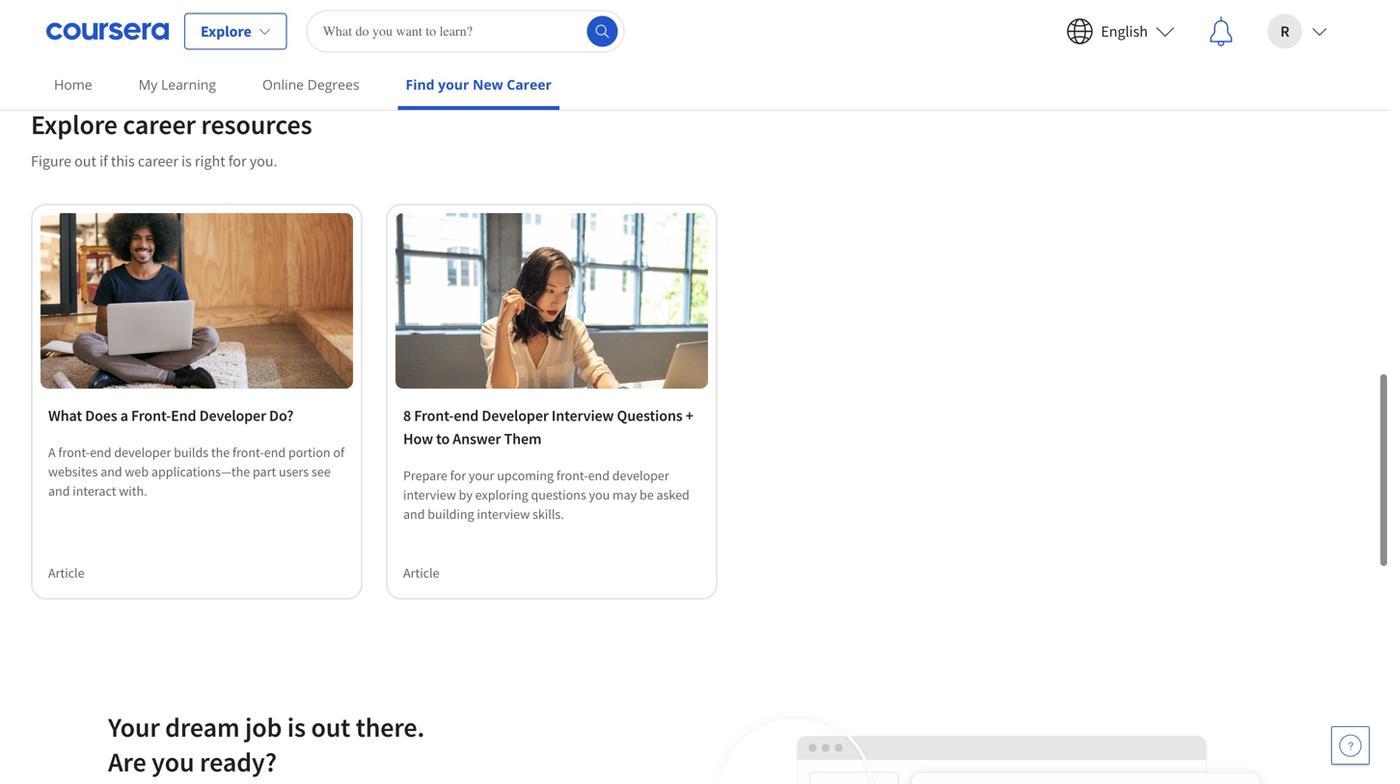 Task type: vqa. For each thing, say whether or not it's contained in the screenshot.
the topmost 'out'
yes



Task type: locate. For each thing, give the bounding box(es) containing it.
0 horizontal spatial professional
[[108, 9, 178, 27]]

how
[[403, 430, 433, 449]]

interact
[[73, 483, 116, 500]]

1 horizontal spatial out
[[311, 711, 351, 745]]

out
[[74, 151, 96, 171], [311, 711, 351, 745]]

article down interact
[[48, 565, 85, 582]]

your inside prepare for your upcoming front-end developer interview by exploring questions you may be asked and building interview skills.
[[469, 467, 495, 485]]

and down websites
[[48, 483, 70, 500]]

1 horizontal spatial interview
[[477, 506, 530, 523]]

0 horizontal spatial explore
[[31, 107, 118, 141]]

r
[[1281, 22, 1290, 41]]

explore career resources
[[31, 107, 312, 141]]

dream
[[165, 711, 240, 745]]

beginner for beginner · professional certificate · 10 months
[[403, 9, 454, 27]]

end
[[454, 406, 479, 426], [90, 444, 112, 461], [264, 444, 286, 461], [588, 467, 610, 485]]

your dream job is out there. are you ready?
[[108, 711, 425, 779]]

article
[[48, 565, 85, 582], [403, 565, 440, 582]]

ready?
[[200, 746, 277, 779]]

1 horizontal spatial for
[[450, 467, 466, 485]]

1 horizontal spatial certificate
[[535, 9, 593, 27]]

1 article from the left
[[48, 565, 85, 582]]

developer up them
[[482, 406, 549, 426]]

2 professional from the left
[[463, 9, 533, 27]]

0 horizontal spatial front-
[[131, 406, 171, 426]]

0 horizontal spatial front-
[[58, 444, 90, 461]]

front- up to
[[414, 406, 454, 426]]

1 horizontal spatial explore
[[201, 22, 252, 41]]

is inside your dream job is out there. are you ready?
[[287, 711, 306, 745]]

2 months from the left
[[618, 9, 662, 27]]

·
[[102, 9, 105, 27], [241, 9, 244, 27], [457, 9, 460, 27], [596, 9, 599, 27]]

may
[[613, 486, 637, 504]]

1 front- from the left
[[131, 406, 171, 426]]

0 horizontal spatial for
[[229, 151, 247, 171]]

career
[[123, 107, 196, 141], [138, 151, 178, 171]]

1 developer from the left
[[199, 406, 266, 426]]

1 vertical spatial career
[[138, 151, 178, 171]]

out left there.
[[311, 711, 351, 745]]

8 front-end developer interview questions + how to answer them
[[403, 406, 694, 449]]

0 horizontal spatial developer
[[199, 406, 266, 426]]

end down interview
[[588, 467, 610, 485]]

developer inside 'link'
[[199, 406, 266, 426]]

0 vertical spatial explore
[[201, 22, 252, 41]]

users
[[279, 463, 309, 481]]

beginner · professional certificate · 10 months
[[403, 9, 662, 27]]

1 vertical spatial is
[[287, 711, 306, 745]]

find your new career
[[406, 75, 552, 94]]

1 horizontal spatial front-
[[233, 444, 264, 461]]

prepare
[[403, 467, 448, 485]]

you left may
[[589, 486, 610, 504]]

1 vertical spatial you
[[152, 746, 195, 779]]

beginner up the find on the top
[[403, 9, 454, 27]]

1 horizontal spatial beginner
[[403, 9, 454, 27]]

front-
[[58, 444, 90, 461], [233, 444, 264, 461], [557, 467, 588, 485]]

9
[[247, 9, 254, 27]]

builds
[[174, 444, 209, 461]]

4 · from the left
[[596, 9, 599, 27]]

them
[[504, 430, 542, 449]]

beginner up home
[[48, 9, 99, 27]]

you down dream
[[152, 746, 195, 779]]

for left you.
[[229, 151, 247, 171]]

explore
[[201, 22, 252, 41], [31, 107, 118, 141]]

and left the web
[[101, 463, 122, 481]]

0 horizontal spatial is
[[182, 151, 192, 171]]

article down building at the bottom left of the page
[[403, 565, 440, 582]]

1 certificate from the left
[[180, 9, 238, 27]]

0 horizontal spatial months
[[256, 9, 300, 27]]

2 horizontal spatial front-
[[557, 467, 588, 485]]

developer up 'be' at the bottom left of page
[[613, 467, 670, 485]]

explore button
[[184, 13, 287, 50]]

certificate
[[180, 9, 238, 27], [535, 9, 593, 27]]

article for 8 front-end developer interview questions + how to answer them
[[403, 565, 440, 582]]

find your new career link
[[398, 63, 560, 110]]

front- up websites
[[58, 444, 90, 461]]

developer up the
[[199, 406, 266, 426]]

1 horizontal spatial months
[[618, 9, 662, 27]]

skills.
[[533, 506, 564, 523]]

graphic of the learner profile page image
[[695, 710, 1282, 785]]

1 vertical spatial developer
[[613, 467, 670, 485]]

your right the find on the top
[[438, 75, 469, 94]]

2 vertical spatial and
[[403, 506, 425, 523]]

0 vertical spatial you
[[589, 486, 610, 504]]

online degrees link
[[255, 63, 367, 106]]

1 horizontal spatial is
[[287, 711, 306, 745]]

your inside find your new career link
[[438, 75, 469, 94]]

1 vertical spatial for
[[450, 467, 466, 485]]

0 vertical spatial developer
[[114, 444, 171, 461]]

front- inside "8 front-end developer interview questions + how to answer them"
[[414, 406, 454, 426]]

interview down prepare
[[403, 486, 456, 504]]

1 horizontal spatial article
[[403, 565, 440, 582]]

certificate left the '10'
[[535, 9, 593, 27]]

developer
[[114, 444, 171, 461], [613, 467, 670, 485]]

months
[[256, 9, 300, 27], [618, 9, 662, 27]]

interview
[[403, 486, 456, 504], [477, 506, 530, 523]]

months right 9
[[256, 9, 300, 27]]

front- up questions
[[557, 467, 588, 485]]

1 vertical spatial out
[[311, 711, 351, 745]]

applications—the
[[151, 463, 250, 481]]

0 horizontal spatial beginner
[[48, 9, 99, 27]]

front- right a on the bottom
[[131, 406, 171, 426]]

is right job on the left bottom
[[287, 711, 306, 745]]

end up answer
[[454, 406, 479, 426]]

is left 'right'
[[182, 151, 192, 171]]

1 beginner from the left
[[48, 9, 99, 27]]

of
[[333, 444, 345, 461]]

you
[[589, 486, 610, 504], [152, 746, 195, 779]]

career right "this"
[[138, 151, 178, 171]]

for inside prepare for your upcoming front-end developer interview by exploring questions you may be asked and building interview skills.
[[450, 467, 466, 485]]

out left if
[[74, 151, 96, 171]]

developer
[[199, 406, 266, 426], [482, 406, 549, 426]]

career up figure out if this career is right for you.
[[123, 107, 196, 141]]

2 certificate from the left
[[535, 9, 593, 27]]

certificate left 9
[[180, 9, 238, 27]]

None search field
[[307, 10, 625, 53]]

0 vertical spatial interview
[[403, 486, 456, 504]]

online degrees
[[263, 75, 360, 94]]

english button
[[1051, 0, 1191, 62]]

2 horizontal spatial and
[[403, 506, 425, 523]]

explore down home link
[[31, 107, 118, 141]]

0 horizontal spatial developer
[[114, 444, 171, 461]]

1 horizontal spatial you
[[589, 486, 610, 504]]

1 horizontal spatial front-
[[414, 406, 454, 426]]

2 beginner from the left
[[403, 9, 454, 27]]

1 horizontal spatial developer
[[613, 467, 670, 485]]

months for beginner · professional certificate · 9 months
[[256, 9, 300, 27]]

1 horizontal spatial professional
[[463, 9, 533, 27]]

and
[[101, 463, 122, 481], [48, 483, 70, 500], [403, 506, 425, 523]]

questions
[[531, 486, 587, 504]]

professional up my
[[108, 9, 178, 27]]

2 article from the left
[[403, 565, 440, 582]]

0 vertical spatial and
[[101, 463, 122, 481]]

help center image
[[1340, 735, 1363, 758]]

what does a front-end developer do? link
[[48, 404, 346, 428]]

your up by
[[469, 467, 495, 485]]

interview down exploring at the bottom of the page
[[477, 506, 530, 523]]

end
[[171, 406, 196, 426]]

beginner
[[48, 9, 99, 27], [403, 9, 454, 27]]

1 vertical spatial and
[[48, 483, 70, 500]]

1 · from the left
[[102, 9, 105, 27]]

figure
[[31, 151, 71, 171]]

explore inside popup button
[[201, 22, 252, 41]]

developer inside "8 front-end developer interview questions + how to answer them"
[[482, 406, 549, 426]]

0 horizontal spatial article
[[48, 565, 85, 582]]

0 horizontal spatial certificate
[[180, 9, 238, 27]]

and left building at the bottom left of the page
[[403, 506, 425, 523]]

developer up the web
[[114, 444, 171, 461]]

3 · from the left
[[457, 9, 460, 27]]

1 vertical spatial interview
[[477, 506, 530, 523]]

front-
[[131, 406, 171, 426], [414, 406, 454, 426]]

0 horizontal spatial out
[[74, 151, 96, 171]]

a
[[120, 406, 128, 426]]

months right the '10'
[[618, 9, 662, 27]]

your
[[108, 711, 160, 745]]

r button
[[1253, 0, 1344, 62]]

my learning link
[[131, 63, 224, 106]]

your
[[438, 75, 469, 94], [469, 467, 495, 485]]

career
[[507, 75, 552, 94]]

certificate for 9
[[180, 9, 238, 27]]

is
[[182, 151, 192, 171], [287, 711, 306, 745]]

professional up new
[[463, 9, 533, 27]]

1 months from the left
[[256, 9, 300, 27]]

1 vertical spatial your
[[469, 467, 495, 485]]

0 vertical spatial your
[[438, 75, 469, 94]]

0 vertical spatial out
[[74, 151, 96, 171]]

1 vertical spatial explore
[[31, 107, 118, 141]]

explore for explore
[[201, 22, 252, 41]]

1 horizontal spatial and
[[101, 463, 122, 481]]

2 front- from the left
[[414, 406, 454, 426]]

a front-end developer builds the front-end portion of websites and web applications—the part users see and interact with.
[[48, 444, 345, 500]]

see
[[312, 463, 331, 481]]

front- up part
[[233, 444, 264, 461]]

professional
[[108, 9, 178, 27], [463, 9, 533, 27]]

explore up 'learning'
[[201, 22, 252, 41]]

for up by
[[450, 467, 466, 485]]

2 developer from the left
[[482, 406, 549, 426]]

learning
[[161, 75, 216, 94]]

for
[[229, 151, 247, 171], [450, 467, 466, 485]]

0 horizontal spatial you
[[152, 746, 195, 779]]

1 professional from the left
[[108, 9, 178, 27]]

1 horizontal spatial developer
[[482, 406, 549, 426]]

part
[[253, 463, 276, 481]]

0 vertical spatial for
[[229, 151, 247, 171]]

0 vertical spatial is
[[182, 151, 192, 171]]

right
[[195, 151, 225, 171]]



Task type: describe. For each thing, give the bounding box(es) containing it.
resources
[[201, 107, 312, 141]]

+
[[686, 406, 694, 426]]

be
[[640, 486, 654, 504]]

certificate for 10
[[535, 9, 593, 27]]

my
[[139, 75, 158, 94]]

8 front-end developer interview questions + how to answer them link
[[403, 404, 701, 451]]

if
[[100, 151, 108, 171]]

end up part
[[264, 444, 286, 461]]

front- inside prepare for your upcoming front-end developer interview by exploring questions you may be asked and building interview skills.
[[557, 467, 588, 485]]

home
[[54, 75, 92, 94]]

what
[[48, 406, 82, 426]]

beginner for beginner · professional certificate · 9 months
[[48, 9, 99, 27]]

with.
[[119, 483, 147, 500]]

front- inside 'link'
[[131, 406, 171, 426]]

developer inside a front-end developer builds the front-end portion of websites and web applications—the part users see and interact with.
[[114, 444, 171, 461]]

what does a front-end developer do?
[[48, 406, 294, 426]]

web
[[125, 463, 149, 481]]

article for what does a front-end developer do?
[[48, 565, 85, 582]]

you inside prepare for your upcoming front-end developer interview by exploring questions you may be asked and building interview skills.
[[589, 486, 610, 504]]

What do you want to learn? text field
[[307, 10, 625, 53]]

professional for beginner · professional certificate · 10 months
[[463, 9, 533, 27]]

degrees
[[308, 75, 360, 94]]

out inside your dream job is out there. are you ready?
[[311, 711, 351, 745]]

do?
[[269, 406, 294, 426]]

home link
[[46, 63, 100, 106]]

8
[[403, 406, 411, 426]]

0 horizontal spatial and
[[48, 483, 70, 500]]

find
[[406, 75, 435, 94]]

exploring
[[476, 486, 529, 504]]

a
[[48, 444, 56, 461]]

end inside "8 front-end developer interview questions + how to answer them"
[[454, 406, 479, 426]]

figure out if this career is right for you.
[[31, 151, 277, 171]]

websites
[[48, 463, 98, 481]]

questions
[[617, 406, 683, 426]]

0 horizontal spatial interview
[[403, 486, 456, 504]]

my learning
[[139, 75, 216, 94]]

prepare for your upcoming front-end developer interview by exploring questions you may be asked and building interview skills.
[[403, 467, 690, 523]]

the
[[211, 444, 230, 461]]

english
[[1102, 22, 1149, 41]]

there.
[[356, 711, 425, 745]]

end inside prepare for your upcoming front-end developer interview by exploring questions you may be asked and building interview skills.
[[588, 467, 610, 485]]

does
[[85, 406, 117, 426]]

beginner · professional certificate · 9 months
[[48, 9, 300, 27]]

you inside your dream job is out there. are you ready?
[[152, 746, 195, 779]]

0 vertical spatial career
[[123, 107, 196, 141]]

and inside prepare for your upcoming front-end developer interview by exploring questions you may be asked and building interview skills.
[[403, 506, 425, 523]]

answer
[[453, 430, 501, 449]]

you.
[[250, 151, 277, 171]]

end up websites
[[90, 444, 112, 461]]

developer inside prepare for your upcoming front-end developer interview by exploring questions you may be asked and building interview skills.
[[613, 467, 670, 485]]

by
[[459, 486, 473, 504]]

upcoming
[[497, 467, 554, 485]]

explore for explore career resources
[[31, 107, 118, 141]]

interview
[[552, 406, 614, 426]]

this
[[111, 151, 135, 171]]

months for beginner · professional certificate · 10 months
[[618, 9, 662, 27]]

new
[[473, 75, 503, 94]]

coursera image
[[46, 16, 169, 47]]

10
[[602, 9, 616, 27]]

building
[[428, 506, 474, 523]]

online
[[263, 75, 304, 94]]

2 · from the left
[[241, 9, 244, 27]]

are
[[108, 746, 146, 779]]

asked
[[657, 486, 690, 504]]

professional for beginner · professional certificate · 9 months
[[108, 9, 178, 27]]

portion
[[289, 444, 331, 461]]

to
[[436, 430, 450, 449]]

job
[[245, 711, 282, 745]]



